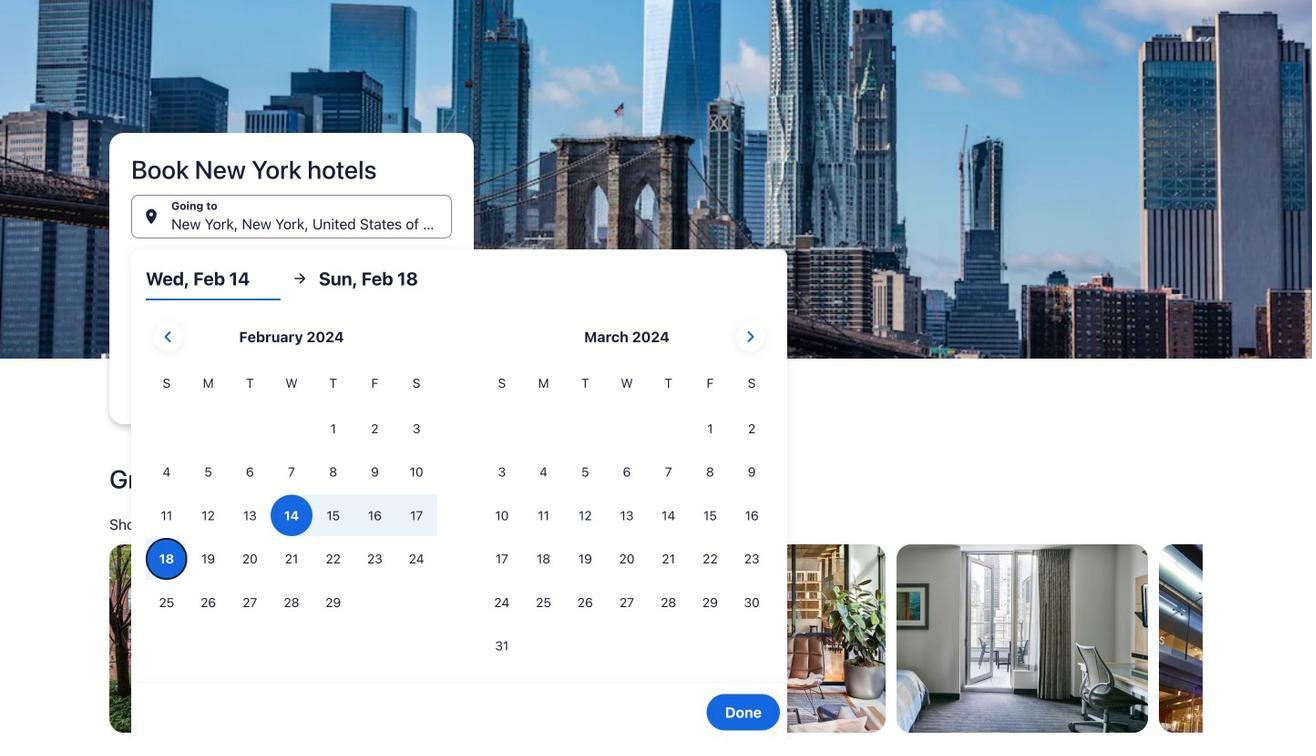 Task type: vqa. For each thing, say whether or not it's contained in the screenshot.
Wizard region
yes



Task type: locate. For each thing, give the bounding box(es) containing it.
application inside the wizard region
[[146, 315, 773, 669]]

terrace/patio image
[[109, 545, 361, 734]]

next month image
[[740, 326, 761, 348]]

application
[[146, 315, 773, 669]]

march 2024 element
[[481, 374, 773, 669]]

front of property image
[[1159, 545, 1312, 734]]



Task type: describe. For each thing, give the bounding box(es) containing it.
room image
[[897, 545, 1148, 734]]

wizard region
[[0, 0, 1312, 741]]

previous month image
[[157, 326, 179, 348]]

living area image
[[372, 545, 623, 734]]

directional image
[[292, 271, 308, 287]]

new york, new york, united states of america image
[[0, 0, 1312, 359]]

lobby sitting area image
[[634, 545, 886, 734]]

february 2024 element
[[146, 374, 437, 626]]



